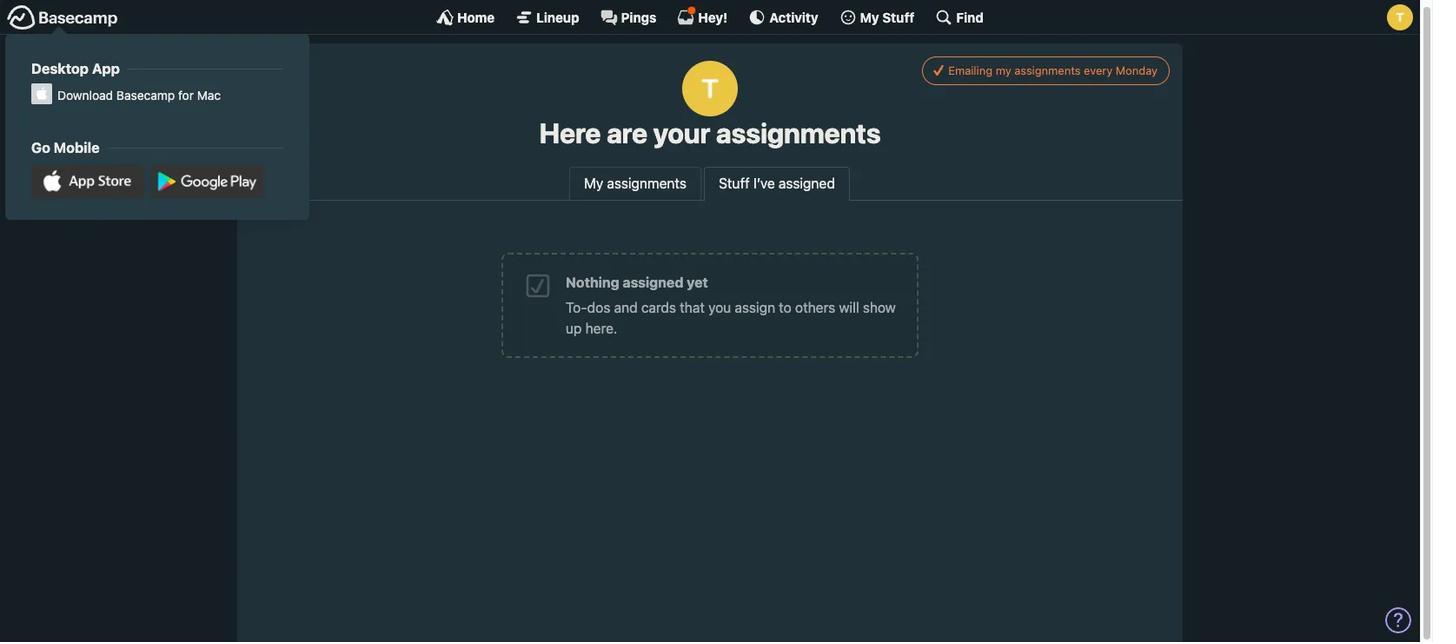 Task type: vqa. For each thing, say whether or not it's contained in the screenshot.
Tim at the left top of page
no



Task type: locate. For each thing, give the bounding box(es) containing it.
0 horizontal spatial tara image
[[682, 61, 738, 116]]

assignments right the my
[[1015, 63, 1081, 77]]

here are your assignments
[[539, 116, 881, 150]]

2 vertical spatial assignments
[[607, 176, 687, 192]]

assignments down are
[[607, 176, 687, 192]]

1 vertical spatial assigned
[[623, 275, 684, 291]]

assigned right i've
[[779, 176, 835, 192]]

mobile
[[54, 139, 100, 155]]

0 horizontal spatial stuff
[[719, 176, 750, 192]]

download on the app store image
[[31, 165, 144, 198]]

1 horizontal spatial assignments
[[716, 116, 881, 150]]

for
[[178, 88, 194, 102]]

stuff left i've
[[719, 176, 750, 192]]

to
[[779, 300, 792, 316]]

yet
[[687, 275, 708, 291]]

emailing
[[949, 63, 993, 77]]

2 horizontal spatial assignments
[[1015, 63, 1081, 77]]

stuff inside dropdown button
[[883, 9, 915, 25]]

you
[[709, 300, 731, 316]]

emailing my assignments every monday
[[949, 63, 1158, 77]]

mac
[[197, 88, 221, 102]]

my down here
[[584, 176, 603, 192]]

0 vertical spatial stuff
[[883, 9, 915, 25]]

assignments inside 'emailing my assignments every monday' button
[[1015, 63, 1081, 77]]

hey!
[[698, 9, 728, 25]]

go mobile
[[31, 139, 100, 155]]

download basecamp for mac
[[57, 88, 221, 102]]

nothing
[[566, 275, 620, 291]]

1 horizontal spatial stuff
[[883, 9, 915, 25]]

0 vertical spatial my
[[860, 9, 879, 25]]

main element
[[0, 0, 1420, 220]]

activity
[[770, 9, 819, 25]]

0 vertical spatial assignments
[[1015, 63, 1081, 77]]

stuff left find dropdown button
[[883, 9, 915, 25]]

my
[[860, 9, 879, 25], [584, 176, 603, 192]]

1 horizontal spatial my
[[860, 9, 879, 25]]

1 vertical spatial my
[[584, 176, 603, 192]]

0 horizontal spatial assignments
[[607, 176, 687, 192]]

my assignments
[[584, 176, 687, 192]]

my for my assignments
[[584, 176, 603, 192]]

and
[[614, 300, 638, 316]]

my right activity
[[860, 9, 879, 25]]

assigned up cards
[[623, 275, 684, 291]]

find button
[[936, 9, 984, 26]]

find
[[957, 9, 984, 25]]

my stuff button
[[839, 9, 915, 26]]

nothing assigned yet
[[566, 275, 708, 291]]

assign
[[735, 300, 775, 316]]

lineup link
[[516, 9, 579, 26]]

assignments up stuff i've assigned
[[716, 116, 881, 150]]

hey! button
[[678, 6, 728, 26]]

1 vertical spatial tara image
[[682, 61, 738, 116]]

stuff i've assigned link
[[704, 167, 850, 202]]

1 horizontal spatial tara image
[[1387, 4, 1414, 30]]

basecamp
[[116, 88, 175, 102]]

cards
[[641, 300, 676, 316]]

my inside dropdown button
[[860, 9, 879, 25]]

monday
[[1116, 63, 1158, 77]]

assignments
[[1015, 63, 1081, 77], [716, 116, 881, 150], [607, 176, 687, 192]]

0 horizontal spatial my
[[584, 176, 603, 192]]

download basecamp for mac link
[[31, 86, 283, 104]]

tara image
[[1387, 4, 1414, 30], [682, 61, 738, 116]]

desktop
[[31, 60, 89, 76]]

lineup
[[537, 9, 579, 25]]

1 vertical spatial stuff
[[719, 176, 750, 192]]

my stuff
[[860, 9, 915, 25]]

1 horizontal spatial assigned
[[779, 176, 835, 192]]

home
[[457, 9, 495, 25]]

stuff
[[883, 9, 915, 25], [719, 176, 750, 192]]

assigned
[[779, 176, 835, 192], [623, 275, 684, 291]]

desktop app
[[31, 60, 120, 76]]

go
[[31, 139, 50, 155]]

download on the play store image
[[151, 165, 264, 198]]

0 vertical spatial assigned
[[779, 176, 835, 192]]



Task type: describe. For each thing, give the bounding box(es) containing it.
to-
[[566, 300, 587, 316]]

emailing my assignments every monday button
[[922, 57, 1170, 85]]

up
[[566, 321, 582, 337]]

1 vertical spatial assignments
[[716, 116, 881, 150]]

download
[[57, 88, 113, 102]]

assignments inside my assignments link
[[607, 176, 687, 192]]

here
[[539, 116, 601, 150]]

my for my stuff
[[860, 9, 879, 25]]

pings button
[[600, 9, 657, 26]]

activity link
[[749, 9, 819, 26]]

0 vertical spatial tara image
[[1387, 4, 1414, 30]]

my assignments link
[[570, 167, 701, 200]]

show
[[863, 300, 896, 316]]

switch accounts image
[[7, 4, 118, 31]]

dos
[[587, 300, 611, 316]]

others
[[795, 300, 836, 316]]

pings
[[621, 9, 657, 25]]

are
[[607, 116, 648, 150]]

to-dos and cards that you assign to others will show up here.
[[566, 300, 896, 337]]

that
[[680, 300, 705, 316]]

home link
[[436, 9, 495, 26]]

my
[[996, 63, 1012, 77]]

assigned inside stuff i've assigned link
[[779, 176, 835, 192]]

will
[[839, 300, 859, 316]]

here.
[[586, 321, 618, 337]]

i've
[[754, 176, 775, 192]]

stuff i've assigned
[[719, 176, 835, 192]]

every
[[1084, 63, 1113, 77]]

your
[[653, 116, 711, 150]]

0 horizontal spatial assigned
[[623, 275, 684, 291]]

app
[[92, 60, 120, 76]]



